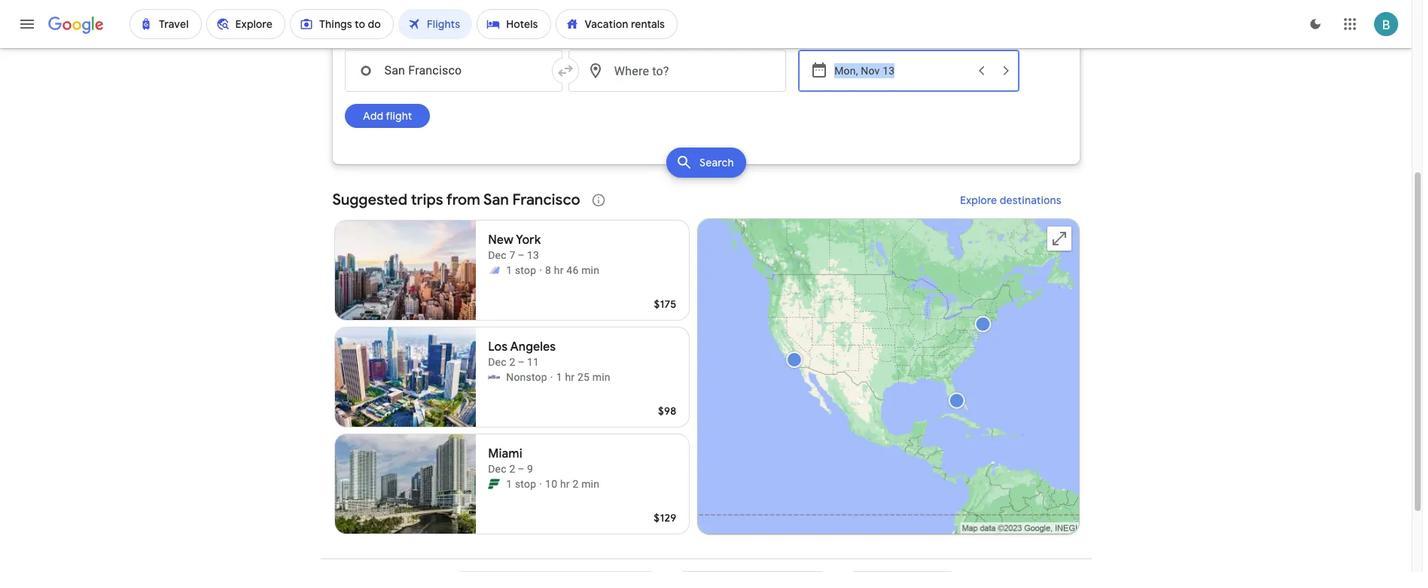 Task type: locate. For each thing, give the bounding box(es) containing it.
dec for los
[[488, 356, 507, 368]]

$129
[[654, 512, 677, 525]]

min
[[582, 264, 600, 276], [593, 371, 611, 383], [582, 478, 600, 490]]

new
[[488, 233, 514, 248]]

2
[[573, 478, 579, 490]]

Departure text field
[[835, 50, 968, 91]]

1 dec from the top
[[488, 249, 507, 261]]

1 vertical spatial  image
[[551, 370, 553, 385]]

0 vertical spatial dec
[[488, 249, 507, 261]]

1 stop
[[506, 264, 537, 276], [506, 478, 537, 490]]

1 vertical spatial min
[[593, 371, 611, 383]]

 image
[[540, 263, 543, 278], [551, 370, 553, 385], [540, 477, 543, 492]]

stop down 7 – 13
[[515, 264, 537, 276]]

main menu image
[[18, 15, 36, 33]]

3 dec from the top
[[488, 463, 507, 475]]

2 vertical spatial dec
[[488, 463, 507, 475]]

hr right the 8
[[554, 264, 564, 276]]

dec inside los angeles dec 2 – 11
[[488, 356, 507, 368]]

hr
[[554, 264, 564, 276], [565, 371, 575, 383], [560, 478, 570, 490]]

0 vertical spatial  image
[[540, 263, 543, 278]]

1 stop for york
[[506, 264, 537, 276]]

25
[[578, 371, 590, 383]]

min for los angeles
[[593, 371, 611, 383]]

add
[[363, 109, 383, 123]]

min right the 25
[[593, 371, 611, 383]]

stop
[[515, 264, 537, 276], [515, 478, 537, 490]]

none text field inside the flight search box
[[345, 50, 563, 92]]

7 – 13
[[510, 249, 540, 261]]

destinations
[[1000, 194, 1062, 207]]

2 1 stop from the top
[[506, 478, 537, 490]]

1 1 stop from the top
[[506, 264, 537, 276]]

min right "2"
[[582, 478, 600, 490]]

1
[[473, 24, 479, 36], [506, 264, 513, 276], [557, 371, 563, 383], [506, 478, 513, 490]]

2 stop from the top
[[515, 478, 537, 490]]

nonstop
[[506, 371, 548, 383]]

explore destinations
[[960, 194, 1062, 207]]

york
[[516, 233, 541, 248]]

2 vertical spatial hr
[[560, 478, 570, 490]]

2 vertical spatial min
[[582, 478, 600, 490]]

from
[[447, 191, 481, 209]]

miami
[[488, 447, 523, 462]]

miami dec 2 – 9
[[488, 447, 533, 475]]

1 stop down 2 – 9 at the bottom left
[[506, 478, 537, 490]]

2 vertical spatial  image
[[540, 477, 543, 492]]

stop down 2 – 9 at the bottom left
[[515, 478, 537, 490]]

1 stop from the top
[[515, 264, 537, 276]]

 image for new york
[[540, 263, 543, 278]]

0 vertical spatial min
[[582, 264, 600, 276]]

dec down 'los'
[[488, 356, 507, 368]]

None text field
[[345, 50, 563, 92]]

98 US dollars text field
[[658, 405, 677, 418]]

1 vertical spatial dec
[[488, 356, 507, 368]]

0 vertical spatial hr
[[554, 264, 564, 276]]

jetblue image
[[488, 371, 500, 383]]

add flight button
[[345, 104, 430, 128]]

 image left the 8
[[540, 263, 543, 278]]

 image right nonstop
[[551, 370, 553, 385]]

dec up frontier image at left
[[488, 463, 507, 475]]

dec inside new york dec 7 – 13
[[488, 249, 507, 261]]

hr left the 25
[[565, 371, 575, 383]]

flight
[[386, 109, 412, 123]]

dec up frontier and spirit image
[[488, 249, 507, 261]]

0 vertical spatial stop
[[515, 264, 537, 276]]

 image left the 10
[[540, 477, 543, 492]]

dec for new
[[488, 249, 507, 261]]

hr left "2"
[[560, 478, 570, 490]]

new york dec 7 – 13
[[488, 233, 541, 261]]

 image for los angeles
[[551, 370, 553, 385]]

los
[[488, 340, 508, 355]]

1 vertical spatial hr
[[565, 371, 575, 383]]

2 dec from the top
[[488, 356, 507, 368]]

1 vertical spatial stop
[[515, 478, 537, 490]]

min right "46"
[[582, 264, 600, 276]]

175 US dollars text field
[[654, 298, 677, 311]]

stop for york
[[515, 264, 537, 276]]

1 stop down 7 – 13
[[506, 264, 537, 276]]

dec
[[488, 249, 507, 261], [488, 356, 507, 368], [488, 463, 507, 475]]

frontier and spirit image
[[488, 264, 500, 276]]

0 vertical spatial 1 stop
[[506, 264, 537, 276]]

1 vertical spatial 1 stop
[[506, 478, 537, 490]]

frontier image
[[488, 478, 500, 490]]

suggested trips from san francisco region
[[333, 182, 1080, 541]]

2 – 11
[[510, 356, 540, 368]]



Task type: describe. For each thing, give the bounding box(es) containing it.
1 stop for dec
[[506, 478, 537, 490]]

Where to? text field
[[569, 50, 787, 92]]

hr for miami
[[560, 478, 570, 490]]

change appearance image
[[1298, 6, 1334, 42]]

Flight search field
[[321, 11, 1092, 182]]

1 inside popup button
[[473, 24, 479, 36]]

explore
[[960, 194, 997, 207]]

trips
[[411, 191, 443, 209]]

10 hr 2 min
[[546, 478, 600, 490]]

8 hr 46 min
[[546, 264, 600, 276]]

search button
[[666, 148, 746, 178]]

min for miami
[[582, 478, 600, 490]]

angeles
[[510, 340, 556, 355]]

francisco
[[513, 191, 581, 209]]

suggested
[[333, 191, 408, 209]]

los angeles dec 2 – 11
[[488, 340, 556, 368]]

explore destinations button
[[942, 182, 1080, 218]]

10
[[546, 478, 558, 490]]

hr for los angeles
[[565, 371, 575, 383]]

stop for dec
[[515, 478, 537, 490]]

add flight
[[363, 109, 412, 123]]

1 button
[[446, 17, 506, 44]]

search
[[700, 156, 734, 170]]

8
[[546, 264, 552, 276]]

46
[[567, 264, 579, 276]]

san
[[484, 191, 509, 209]]

suggested trips from san francisco
[[333, 191, 581, 209]]

1 hr 25 min
[[557, 371, 611, 383]]

129 US dollars text field
[[654, 512, 677, 525]]

hr for new york
[[554, 264, 564, 276]]

2 – 9
[[510, 463, 533, 475]]

min for new york
[[582, 264, 600, 276]]

dec inside miami dec 2 – 9
[[488, 463, 507, 475]]

$175
[[654, 298, 677, 311]]

 image for miami
[[540, 477, 543, 492]]

$98
[[658, 405, 677, 418]]



Task type: vqa. For each thing, say whether or not it's contained in the screenshot.
$175 at the left
yes



